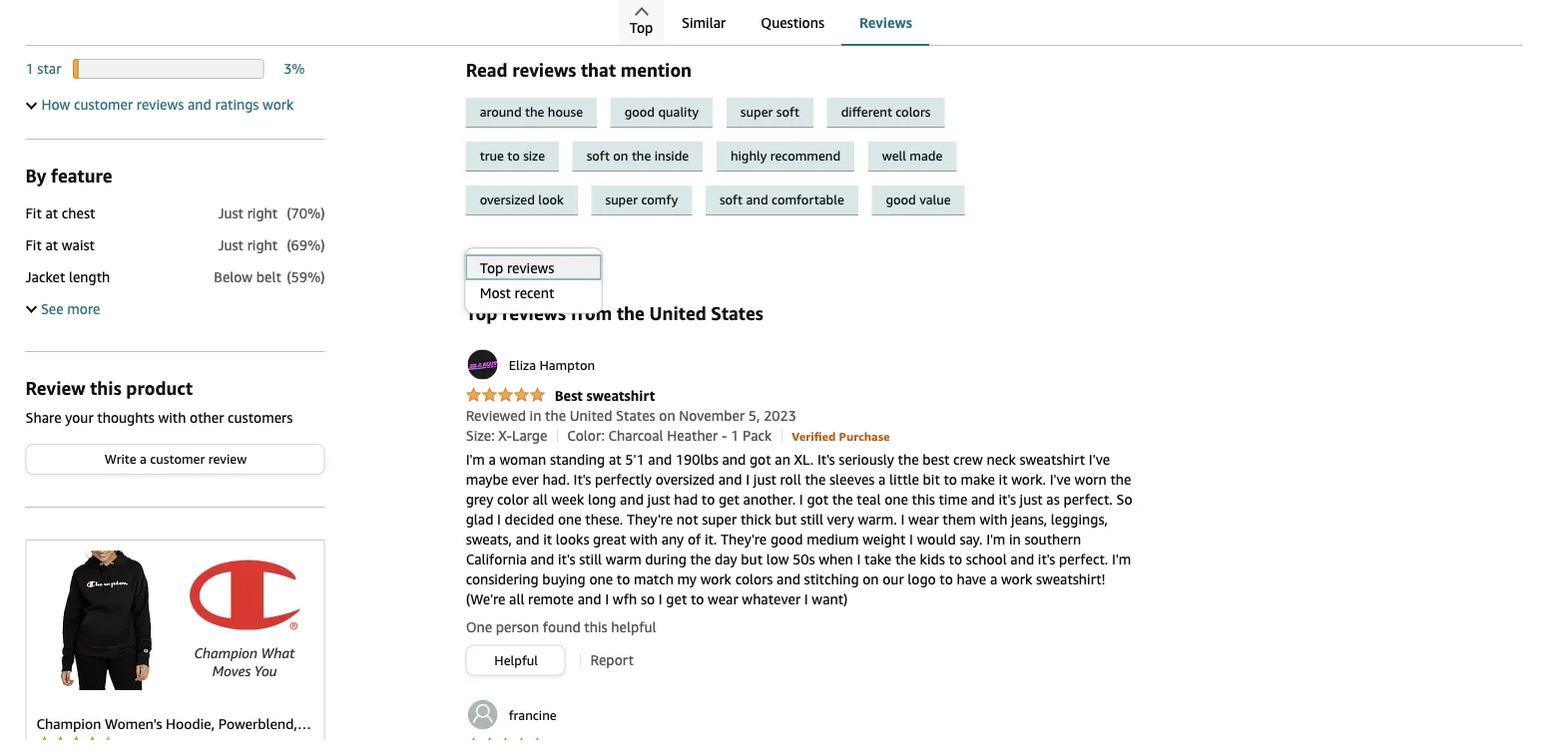 Task type: describe. For each thing, give the bounding box(es) containing it.
i left would
[[910, 531, 914, 548]]

0 horizontal spatial got
[[750, 451, 772, 468]]

by feature
[[25, 165, 112, 186]]

report
[[591, 652, 634, 668]]

2 vertical spatial one
[[590, 571, 613, 588]]

2 horizontal spatial one
[[885, 491, 909, 508]]

see
[[41, 301, 64, 317]]

product
[[126, 377, 193, 399]]

and inside "soft and comfortable" link
[[746, 192, 769, 208]]

california
[[466, 551, 527, 568]]

write a customer review link
[[26, 445, 324, 474]]

0 vertical spatial i've
[[1089, 451, 1111, 468]]

november
[[679, 407, 745, 424]]

different colors link
[[828, 98, 955, 128]]

top for top reviews
[[474, 252, 493, 265]]

and inside "how customer reviews and ratings work" dropdown button
[[188, 96, 211, 113]]

to down my
[[691, 591, 704, 607]]

x-
[[499, 427, 512, 444]]

recommend
[[771, 148, 841, 164]]

1 horizontal spatial but
[[775, 511, 797, 528]]

sweatshirt!
[[1037, 571, 1106, 588]]

1 horizontal spatial just
[[754, 471, 777, 488]]

seriously
[[839, 451, 895, 468]]

the down best sweatshirt link
[[545, 407, 566, 424]]

0 vertical spatial states
[[711, 303, 764, 324]]

work inside dropdown button
[[263, 96, 294, 113]]

3 list item from the left
[[827, 0, 986, 17]]

below
[[214, 269, 253, 285]]

little
[[890, 471, 920, 488]]

most
[[480, 284, 511, 301]]

super for super soft
[[741, 104, 773, 120]]

looks
[[556, 531, 590, 548]]

sweatshirt inside i'm a woman standing at 5'1 and 190lbs and got an xl. it's seriously the best crew neck sweatshirt i've maybe ever had. it's perfectly oversized and i just roll the sleeves a little bit to make it work. i've worn the grey color all week long and just had to get another. i got the teal one this time and it's just as perfect. so glad i decided one these. they're not super thick but still very warm. i wear them with jeans, leggings, sweats, and it looks great with any of it. they're good medium weight i would say. i'm in southern california and it's still warm during the day but low 50s when i take the kids to school and it's perfect. i'm considering buying one to match my work colors and stitching on our logo to have a work sweatshirt! (we're all remote and i wfh so i get to wear whatever i want)
[[1020, 451, 1086, 468]]

the down of
[[690, 551, 711, 568]]

good quality
[[625, 104, 699, 120]]

0 horizontal spatial united
[[570, 407, 613, 424]]

great
[[593, 531, 627, 548]]

and down low
[[777, 571, 801, 588]]

share your thoughts with other customers
[[25, 410, 293, 426]]

2 horizontal spatial soft
[[777, 104, 800, 120]]

1 horizontal spatial | image
[[580, 654, 581, 668]]

5,
[[749, 407, 760, 424]]

warm.
[[858, 511, 898, 528]]

day
[[715, 551, 738, 568]]

had
[[674, 491, 698, 508]]

jeans,
[[1012, 511, 1048, 528]]

not
[[677, 511, 699, 528]]

when
[[819, 551, 854, 568]]

to down warm
[[617, 571, 630, 588]]

an
[[775, 451, 791, 468]]

most recent link
[[466, 280, 602, 305]]

belt
[[256, 269, 281, 285]]

at for waist
[[45, 237, 58, 254]]

heather
[[667, 427, 718, 444]]

just for just right (69%)
[[218, 237, 244, 254]]

the down the xl. in the bottom right of the page
[[805, 471, 826, 488]]

i'm a woman standing at 5'1 and 190lbs and got an xl. it's seriously the best crew neck sweatshirt i've maybe ever had. it's perfectly oversized and i just roll the sleeves a little bit to make it work. i've worn the grey color all week long and just had to get another. i got the teal one this time and it's just as perfect. so glad i decided one these. they're not super thick but still very warm. i wear them with jeans, leggings, sweats, and it looks great with any of it. they're good medium weight i would say. i'm in southern california and it's still warm during the day but low 50s when i take the kids to school and it's perfect. i'm considering buying one to match my work colors and stitching on our logo to have a work sweatshirt! (we're all remote and i wfh so i get to wear whatever i want)
[[466, 451, 1133, 607]]

to left size
[[508, 148, 520, 164]]

this inside i'm a woman standing at 5'1 and 190lbs and got an xl. it's seriously the best crew neck sweatshirt i've maybe ever had. it's perfectly oversized and i just roll the sleeves a little bit to make it work. i've worn the grey color all week long and just had to get another. i got the teal one this time and it's just as perfect. so glad i decided one these. they're not super thick but still very warm. i wear them with jeans, leggings, sweats, and it looks great with any of it. they're good medium weight i would say. i'm in southern california and it's still warm during the day but low 50s when i take the kids to school and it's perfect. i'm considering buying one to match my work colors and stitching on our logo to have a work sweatshirt! (we're all remote and i wfh so i get to wear whatever i want)
[[912, 491, 936, 508]]

around the house
[[480, 104, 583, 120]]

review this product
[[25, 377, 193, 399]]

as
[[1047, 491, 1060, 508]]

1 horizontal spatial it
[[999, 471, 1008, 488]]

0 horizontal spatial sweatshirt
[[587, 387, 655, 404]]

fit at chest
[[25, 205, 95, 222]]

just for just right (70%)
[[218, 205, 244, 222]]

and right school
[[1011, 551, 1035, 568]]

soft for soft and comfortable
[[720, 192, 743, 208]]

a up maybe
[[489, 451, 496, 468]]

reviews inside dropdown button
[[137, 96, 184, 113]]

soft on the inside
[[587, 148, 689, 164]]

see more button
[[25, 301, 100, 317]]

size: x-large
[[466, 427, 548, 444]]

0 horizontal spatial but
[[741, 551, 763, 568]]

at for chest
[[45, 205, 58, 222]]

medium
[[807, 531, 859, 548]]

say.
[[960, 531, 983, 548]]

best sweatshirt link
[[466, 387, 655, 405]]

of
[[688, 531, 701, 548]]

read
[[466, 59, 508, 80]]

verified purchase link
[[792, 427, 890, 444]]

a down school
[[991, 571, 998, 588]]

the up little on the bottom right of page
[[898, 451, 919, 468]]

oversized inside i'm a woman standing at 5'1 and 190lbs and got an xl. it's seriously the best crew neck sweatshirt i've maybe ever had. it's perfectly oversized and i just roll the sleeves a little bit to make it work. i've worn the grey color all week long and just had to get another. i got the teal one this time and it's just as perfect. so glad i decided one these. they're not super thick but still very warm. i wear them with jeans, leggings, sweats, and it looks great with any of it. they're good medium weight i would say. i'm in southern california and it's still warm during the day but low 50s when i take the kids to school and it's perfect. i'm considering buying one to match my work colors and stitching on our logo to have a work sweatshirt! (we're all remote and i wfh so i get to wear whatever i want)
[[656, 471, 715, 488]]

thick
[[741, 511, 772, 528]]

1 horizontal spatial colors
[[896, 104, 931, 120]]

match
[[634, 571, 674, 588]]

1 horizontal spatial with
[[630, 531, 658, 548]]

1 horizontal spatial it's
[[818, 451, 836, 468]]

3% link
[[284, 60, 305, 77]]

francine
[[509, 708, 557, 723]]

1 horizontal spatial it's
[[999, 491, 1017, 508]]

mention
[[621, 59, 692, 80]]

and down the buying at the left bottom
[[578, 591, 602, 607]]

recent
[[515, 284, 555, 301]]

right for (70%)
[[247, 205, 278, 222]]

different
[[841, 104, 893, 120]]

write
[[105, 452, 137, 467]]

0 vertical spatial 1
[[25, 60, 34, 77]]

top for top reviews from the united states
[[466, 303, 498, 324]]

i down roll
[[800, 491, 804, 508]]

right for (69%)
[[247, 237, 278, 254]]

fit at waist
[[25, 237, 95, 254]]

top reviews option
[[465, 255, 602, 280]]

-
[[722, 427, 727, 444]]

helpful
[[611, 619, 657, 635]]

fit for fit at waist
[[25, 237, 42, 254]]

reviews for top reviews
[[495, 252, 533, 265]]

2 horizontal spatial it's
[[1038, 551, 1056, 568]]

make
[[961, 471, 996, 488]]

hampton
[[540, 357, 595, 373]]

neck
[[987, 451, 1016, 468]]

0 vertical spatial in
[[530, 407, 542, 424]]

0 horizontal spatial i've
[[1050, 471, 1071, 488]]

0 vertical spatial they're
[[627, 511, 673, 528]]

to right bit
[[944, 471, 958, 488]]

well
[[883, 148, 907, 164]]

read reviews that mention
[[466, 59, 692, 80]]

customer inside dropdown button
[[74, 96, 133, 113]]

0 vertical spatial wear
[[909, 511, 939, 528]]

2 horizontal spatial | image
[[782, 429, 783, 443]]

1 horizontal spatial they're
[[721, 531, 767, 548]]

more
[[67, 301, 100, 317]]

one person found this helpful
[[466, 619, 657, 635]]

1 star
[[25, 60, 61, 77]]

look
[[538, 192, 564, 208]]

the up our
[[896, 551, 917, 568]]

just right (70%)
[[218, 205, 325, 222]]

0 vertical spatial i'm
[[466, 451, 485, 468]]

1 horizontal spatial customer
[[150, 452, 205, 467]]

1 horizontal spatial 1
[[731, 427, 739, 444]]

on inside i'm a woman standing at 5'1 and 190lbs and got an xl. it's seriously the best crew neck sweatshirt i've maybe ever had. it's perfectly oversized and i just roll the sleeves a little bit to make it work. i've worn the grey color all week long and just had to get another. i got the teal one this time and it's just as perfect. so glad i decided one these. they're not super thick but still very warm. i wear them with jeans, leggings, sweats, and it looks great with any of it. they're good medium weight i would say. i'm in southern california and it's still warm during the day but low 50s when i take the kids to school and it's perfect. i'm considering buying one to match my work colors and stitching on our logo to have a work sweatshirt! (we're all remote and i wfh so i get to wear whatever i want)
[[863, 571, 879, 588]]

good for good quality
[[625, 104, 655, 120]]

0 horizontal spatial it's
[[558, 551, 576, 568]]

i left 'take'
[[857, 551, 861, 568]]

1 horizontal spatial still
[[801, 511, 824, 528]]

0 horizontal spatial get
[[666, 591, 687, 607]]

i left want)
[[805, 591, 809, 607]]

2 horizontal spatial just
[[1020, 491, 1043, 508]]

waist
[[62, 237, 95, 254]]

2 vertical spatial this
[[585, 619, 608, 635]]

color: charcoal heather - 1 pack
[[567, 427, 772, 444]]

wfh
[[613, 591, 637, 607]]

1 vertical spatial it's
[[574, 471, 591, 488]]

i right so at the bottom of page
[[659, 591, 663, 607]]

the left inside
[[632, 148, 651, 164]]

colors inside i'm a woman standing at 5'1 and 190lbs and got an xl. it's seriously the best crew neck sweatshirt i've maybe ever had. it's perfectly oversized and i just roll the sleeves a little bit to make it work. i've worn the grey color all week long and just had to get another. i got the teal one this time and it's just as perfect. so glad i decided one these. they're not super thick but still very warm. i wear them with jeans, leggings, sweats, and it looks great with any of it. they're good medium weight i would say. i'm in southern california and it's still warm during the day but low 50s when i take the kids to school and it's perfect. i'm considering buying one to match my work colors and stitching on our logo to have a work sweatshirt! (we're all remote and i wfh so i get to wear whatever i want)
[[736, 571, 773, 588]]

glad
[[466, 511, 494, 528]]

a left little on the bottom right of page
[[879, 471, 886, 488]]

how customer reviews and ratings work button
[[25, 95, 294, 115]]

i left the wfh
[[605, 591, 609, 607]]

1 horizontal spatial on
[[659, 407, 676, 424]]

ratings
[[215, 96, 259, 113]]

reviews for top reviews most recent
[[507, 259, 555, 276]]

quality
[[658, 104, 699, 120]]

true to size
[[480, 148, 545, 164]]

oversized look link
[[466, 186, 592, 216]]



Task type: locate. For each thing, give the bounding box(es) containing it.
and down perfectly
[[620, 491, 644, 508]]

good for good value
[[886, 192, 916, 208]]

0 vertical spatial but
[[775, 511, 797, 528]]

get down my
[[666, 591, 687, 607]]

a
[[489, 451, 496, 468], [140, 452, 147, 467], [879, 471, 886, 488], [991, 571, 998, 588]]

list
[[507, 0, 1549, 17]]

perfect. down the worn
[[1064, 491, 1113, 508]]

1 vertical spatial good
[[886, 192, 916, 208]]

true
[[480, 148, 504, 164]]

the left house
[[525, 104, 545, 120]]

jacket
[[25, 269, 65, 285]]

at left waist
[[45, 237, 58, 254]]

wear down day
[[708, 591, 739, 607]]

they're
[[627, 511, 673, 528], [721, 531, 767, 548]]

0 vertical spatial soft
[[777, 104, 800, 120]]

just
[[218, 205, 244, 222], [218, 237, 244, 254]]

0 vertical spatial still
[[801, 511, 824, 528]]

just right (69%)
[[218, 237, 325, 254]]

all
[[533, 491, 548, 508], [509, 591, 525, 607]]

wear
[[909, 511, 939, 528], [708, 591, 739, 607]]

1 vertical spatial they're
[[721, 531, 767, 548]]

0 horizontal spatial on
[[613, 148, 629, 164]]

1 vertical spatial all
[[509, 591, 525, 607]]

1 vertical spatial states
[[616, 407, 656, 424]]

1 vertical spatial got
[[807, 491, 829, 508]]

would
[[917, 531, 956, 548]]

still down looks
[[579, 551, 602, 568]]

oversized left look
[[480, 192, 535, 208]]

from
[[571, 303, 612, 324]]

190lbs
[[676, 451, 719, 468]]

soft
[[777, 104, 800, 120], [587, 148, 610, 164], [720, 192, 743, 208]]

0 horizontal spatial | image
[[557, 429, 558, 443]]

1 horizontal spatial i've
[[1089, 451, 1111, 468]]

2 right from the top
[[247, 237, 278, 254]]

i've up the worn
[[1089, 451, 1111, 468]]

0 vertical spatial it
[[999, 471, 1008, 488]]

united right from
[[650, 303, 707, 324]]

0 horizontal spatial with
[[158, 410, 186, 426]]

person
[[496, 619, 539, 635]]

the up very
[[833, 491, 854, 508]]

3%
[[284, 60, 305, 77]]

0 horizontal spatial 1
[[25, 60, 34, 77]]

verified
[[792, 429, 836, 443]]

purchase
[[839, 429, 890, 443]]

and down -
[[722, 451, 746, 468]]

list box
[[465, 255, 602, 305]]

i've up as
[[1050, 471, 1071, 488]]

with up warm
[[630, 531, 658, 548]]

reviewed
[[466, 407, 526, 424]]

perfect. up sweatshirt!
[[1059, 551, 1109, 568]]

soft and comfortable
[[720, 192, 845, 208]]

it
[[999, 471, 1008, 488], [543, 531, 552, 548]]

to right kids
[[949, 551, 963, 568]]

teal
[[857, 491, 881, 508]]

1 vertical spatial perfect.
[[1059, 551, 1109, 568]]

colors
[[896, 104, 931, 120], [736, 571, 773, 588]]

0 vertical spatial good
[[625, 104, 655, 120]]

2 just from the top
[[218, 237, 244, 254]]

0 vertical spatial with
[[158, 410, 186, 426]]

they're up any
[[627, 511, 673, 528]]

it's down southern
[[1038, 551, 1056, 568]]

0 horizontal spatial they're
[[627, 511, 673, 528]]

1 horizontal spatial states
[[711, 303, 764, 324]]

reviews for read reviews that mention
[[513, 59, 576, 80]]

reviews for top reviews from the united states
[[502, 303, 566, 324]]

1 vertical spatial still
[[579, 551, 602, 568]]

0 horizontal spatial it's
[[574, 471, 591, 488]]

50s
[[793, 551, 815, 568]]

1 vertical spatial get
[[666, 591, 687, 607]]

0 vertical spatial get
[[719, 491, 740, 508]]

work down the 3%
[[263, 96, 294, 113]]

to down kids
[[940, 571, 953, 588]]

one down week at the left bottom of page
[[558, 511, 582, 528]]

1 horizontal spatial work
[[701, 571, 732, 588]]

customers
[[228, 410, 293, 426]]

0 horizontal spatial work
[[263, 96, 294, 113]]

1 fit from the top
[[25, 205, 42, 222]]

2 vertical spatial soft
[[720, 192, 743, 208]]

just up just right (69%)
[[218, 205, 244, 222]]

our
[[883, 571, 904, 588]]

it's down work.
[[999, 491, 1017, 508]]

1 horizontal spatial soft
[[720, 192, 743, 208]]

one down little on the bottom right of page
[[885, 491, 909, 508]]

2 vertical spatial good
[[771, 531, 803, 548]]

2 horizontal spatial super
[[741, 104, 773, 120]]

good up low
[[771, 531, 803, 548]]

all up decided
[[533, 491, 548, 508]]

0 horizontal spatial one
[[558, 511, 582, 528]]

any
[[662, 531, 684, 548]]

super left comfy
[[606, 192, 638, 208]]

1 horizontal spatial get
[[719, 491, 740, 508]]

it.
[[705, 531, 717, 548]]

1 list item from the left
[[507, 0, 667, 17]]

remote
[[528, 591, 574, 607]]

have
[[957, 571, 987, 588]]

oversized look
[[480, 192, 564, 208]]

review
[[25, 377, 85, 399]]

weight
[[863, 531, 906, 548]]

0 vertical spatial all
[[533, 491, 548, 508]]

soft for soft on the inside
[[587, 148, 610, 164]]

1 vertical spatial in
[[1010, 531, 1021, 548]]

but down another.
[[775, 511, 797, 528]]

buying
[[543, 571, 586, 588]]

and down highly
[[746, 192, 769, 208]]

2 horizontal spatial with
[[980, 511, 1008, 528]]

0 vertical spatial this
[[90, 377, 121, 399]]

in up large
[[530, 407, 542, 424]]

size
[[523, 148, 545, 164]]

just
[[754, 471, 777, 488], [648, 491, 671, 508], [1020, 491, 1043, 508]]

on up super comfy
[[613, 148, 629, 164]]

1 horizontal spatial in
[[1010, 531, 1021, 548]]

fit up jacket
[[25, 237, 42, 254]]

and down decided
[[516, 531, 540, 548]]

2 fit from the top
[[25, 237, 42, 254]]

2 list item from the left
[[667, 0, 827, 17]]

top for top reviews most recent
[[480, 259, 504, 276]]

just up below
[[218, 237, 244, 254]]

0 horizontal spatial super
[[606, 192, 638, 208]]

1 star link
[[25, 60, 61, 77]]

with up say.
[[980, 511, 1008, 528]]

0 vertical spatial right
[[247, 205, 278, 222]]

on up 'color: charcoal heather - 1 pack'
[[659, 407, 676, 424]]

school
[[966, 551, 1007, 568]]

they're down thick
[[721, 531, 767, 548]]

got left an on the right bottom of the page
[[750, 451, 772, 468]]

all down considering
[[509, 591, 525, 607]]

i'm up maybe
[[466, 451, 485, 468]]

leggings,
[[1051, 511, 1108, 528]]

0 vertical spatial super
[[741, 104, 773, 120]]

questions
[[761, 14, 825, 31]]

super inside i'm a woman standing at 5'1 and 190lbs and got an xl. it's seriously the best crew neck sweatshirt i've maybe ever had. it's perfectly oversized and i just roll the sleeves a little bit to make it work. i've worn the grey color all week long and just had to get another. i got the teal one this time and it's just as perfect. so glad i decided one these. they're not super thick but still very warm. i wear them with jeans, leggings, sweats, and it looks great with any of it. they're good medium weight i would say. i'm in southern california and it's still warm during the day but low 50s when i take the kids to school and it's perfect. i'm considering buying one to match my work colors and stitching on our logo to have a work sweatshirt! (we're all remote and i wfh so i get to wear whatever i want)
[[702, 511, 737, 528]]

sweats,
[[466, 531, 512, 548]]

size:
[[466, 427, 495, 444]]

1 horizontal spatial united
[[650, 303, 707, 324]]

a right write
[[140, 452, 147, 467]]

in
[[530, 407, 542, 424], [1010, 531, 1021, 548]]

2 horizontal spatial work
[[1002, 571, 1033, 588]]

still
[[801, 511, 824, 528], [579, 551, 602, 568]]

0 horizontal spatial wear
[[708, 591, 739, 607]]

soft up highly recommend
[[777, 104, 800, 120]]

progress bar
[[73, 59, 264, 79]]

that
[[581, 59, 616, 80]]

1 vertical spatial soft
[[587, 148, 610, 164]]

true to size link
[[466, 142, 573, 172]]

1 vertical spatial it
[[543, 531, 552, 548]]

0 vertical spatial it's
[[818, 451, 836, 468]]

list box containing top reviews
[[465, 255, 602, 305]]

with down the product
[[158, 410, 186, 426]]

0 vertical spatial perfect.
[[1064, 491, 1113, 508]]

helpful
[[495, 653, 538, 668]]

crew
[[954, 451, 983, 468]]

right up the belt
[[247, 237, 278, 254]]

report link
[[591, 652, 634, 668]]

at inside i'm a woman standing at 5'1 and 190lbs and got an xl. it's seriously the best crew neck sweatshirt i've maybe ever had. it's perfectly oversized and i just roll the sleeves a little bit to make it work. i've worn the grey color all week long and just had to get another. i got the teal one this time and it's just as perfect. so glad i decided one these. they're not super thick but still very warm. i wear them with jeans, leggings, sweats, and it looks great with any of it. they're good medium weight i would say. i'm in southern california and it's still warm during the day but low 50s when i take the kids to school and it's perfect. i'm considering buying one to match my work colors and stitching on our logo to have a work sweatshirt! (we're all remote and i wfh so i get to wear whatever i want)
[[609, 451, 622, 468]]

0 horizontal spatial all
[[509, 591, 525, 607]]

0 vertical spatial got
[[750, 451, 772, 468]]

1 vertical spatial colors
[[736, 571, 773, 588]]

0 vertical spatial united
[[650, 303, 707, 324]]

1 horizontal spatial all
[[533, 491, 548, 508]]

0 vertical spatial oversized
[[480, 192, 535, 208]]

reviews up most at left top
[[495, 252, 533, 265]]

but right day
[[741, 551, 763, 568]]

just up jeans,
[[1020, 491, 1043, 508]]

work down day
[[701, 571, 732, 588]]

oversized up had
[[656, 471, 715, 488]]

1 just from the top
[[218, 205, 244, 222]]

these.
[[586, 511, 623, 528]]

at left chest
[[45, 205, 58, 222]]

and left ratings
[[188, 96, 211, 113]]

1 vertical spatial one
[[558, 511, 582, 528]]

0 vertical spatial one
[[885, 491, 909, 508]]

it's
[[818, 451, 836, 468], [574, 471, 591, 488]]

whatever
[[742, 591, 801, 607]]

2 vertical spatial super
[[702, 511, 737, 528]]

top reviews link
[[466, 255, 602, 280]]

ever
[[512, 471, 539, 488]]

2 horizontal spatial i'm
[[1112, 551, 1132, 568]]

just up another.
[[754, 471, 777, 488]]

work down school
[[1002, 571, 1033, 588]]

by
[[25, 165, 46, 186]]

made
[[910, 148, 943, 164]]

1 vertical spatial united
[[570, 407, 613, 424]]

1 right -
[[731, 427, 739, 444]]

logo
[[908, 571, 936, 588]]

good left quality on the top left of the page
[[625, 104, 655, 120]]

one down warm
[[590, 571, 613, 588]]

super for super comfy
[[606, 192, 638, 208]]

sweatshirt up work.
[[1020, 451, 1086, 468]]

1 right from the top
[[247, 205, 278, 222]]

i right warm.
[[901, 511, 905, 528]]

good value link
[[872, 186, 975, 216]]

still left very
[[801, 511, 824, 528]]

in inside i'm a woman standing at 5'1 and 190lbs and got an xl. it's seriously the best crew neck sweatshirt i've maybe ever had. it's perfectly oversized and i just roll the sleeves a little bit to make it work. i've worn the grey color all week long and just had to get another. i got the teal one this time and it's just as perfect. so glad i decided one these. they're not super thick but still very warm. i wear them with jeans, leggings, sweats, and it looks great with any of it. they're good medium weight i would say. i'm in southern california and it's still warm during the day but low 50s when i take the kids to school and it's perfect. i'm considering buying one to match my work colors and stitching on our logo to have a work sweatshirt! (we're all remote and i wfh so i get to wear whatever i want)
[[1010, 531, 1021, 548]]

right
[[247, 205, 278, 222], [247, 237, 278, 254]]

good left value
[[886, 192, 916, 208]]

super soft link
[[727, 98, 828, 128]]

1 vertical spatial i'm
[[987, 531, 1006, 548]]

and up the buying at the left bottom
[[531, 551, 555, 568]]

1 vertical spatial sweatshirt
[[1020, 451, 1086, 468]]

fit for fit at chest
[[25, 205, 42, 222]]

a inside 'write a customer review' link
[[140, 452, 147, 467]]

list item
[[507, 0, 667, 17], [667, 0, 827, 17], [827, 0, 986, 17]]

the up so
[[1111, 471, 1132, 488]]

| image
[[557, 429, 558, 443], [782, 429, 783, 443], [580, 654, 581, 668]]

and right "5'1"
[[648, 451, 672, 468]]

super comfy
[[606, 192, 678, 208]]

in down jeans,
[[1010, 531, 1021, 548]]

top reviews
[[474, 252, 533, 265]]

so
[[641, 591, 655, 607]]

0 vertical spatial sweatshirt
[[587, 387, 655, 404]]

1 vertical spatial wear
[[708, 591, 739, 607]]

how customer reviews and ratings work
[[41, 96, 294, 113]]

week
[[552, 491, 584, 508]]

at
[[45, 205, 58, 222], [45, 237, 58, 254], [609, 451, 622, 468]]

top reviews most recent
[[480, 259, 555, 301]]

1 vertical spatial with
[[980, 511, 1008, 528]]

super up highly
[[741, 104, 773, 120]]

right up just right (69%)
[[247, 205, 278, 222]]

reviews up around the house link at top left
[[513, 59, 576, 80]]

best
[[555, 387, 583, 404]]

| image left report
[[580, 654, 581, 668]]

0 horizontal spatial states
[[616, 407, 656, 424]]

0 horizontal spatial still
[[579, 551, 602, 568]]

1 horizontal spatial this
[[585, 619, 608, 635]]

stitching
[[804, 571, 859, 588]]

it's up the buying at the left bottom
[[558, 551, 576, 568]]

1 left star
[[25, 60, 34, 77]]

0 horizontal spatial just
[[648, 491, 671, 508]]

the right from
[[617, 303, 645, 324]]

it left looks
[[543, 531, 552, 548]]

similar
[[682, 14, 726, 31]]

how
[[41, 96, 70, 113]]

1 horizontal spatial wear
[[909, 511, 939, 528]]

reviewed in the united states on november 5, 2023
[[466, 407, 797, 424]]

i up another.
[[746, 471, 750, 488]]

super
[[741, 104, 773, 120], [606, 192, 638, 208], [702, 511, 737, 528]]

super up it.
[[702, 511, 737, 528]]

0 horizontal spatial customer
[[74, 96, 133, 113]]

verified purchase
[[792, 429, 890, 443]]

found
[[543, 619, 581, 635]]

customer down share your thoughts with other customers
[[150, 452, 205, 467]]

expand image
[[26, 98, 37, 109]]

1 horizontal spatial sweatshirt
[[1020, 451, 1086, 468]]

1 vertical spatial this
[[912, 491, 936, 508]]

dropdown image
[[585, 255, 595, 263]]

sweatshirt up reviewed in the united states on november 5, 2023
[[587, 387, 655, 404]]

1 vertical spatial just
[[218, 237, 244, 254]]

0 vertical spatial on
[[613, 148, 629, 164]]

1 horizontal spatial got
[[807, 491, 829, 508]]

0 vertical spatial fit
[[25, 205, 42, 222]]

i right glad
[[497, 511, 501, 528]]

and down make
[[972, 491, 995, 508]]

0 vertical spatial at
[[45, 205, 58, 222]]

soft on the inside link
[[573, 142, 717, 172]]

0 vertical spatial colors
[[896, 104, 931, 120]]

top inside top reviews most recent
[[480, 259, 504, 276]]

highly recommend link
[[717, 142, 869, 172]]

and down the 190lbs on the bottom left of page
[[719, 471, 743, 488]]

i'm down so
[[1112, 551, 1132, 568]]

0 horizontal spatial it
[[543, 531, 552, 548]]

xl.
[[794, 451, 814, 468]]

1
[[25, 60, 34, 77], [731, 427, 739, 444]]

reviews inside top reviews most recent
[[507, 259, 555, 276]]

to right had
[[702, 491, 715, 508]]

0 horizontal spatial oversized
[[480, 192, 535, 208]]

2 vertical spatial with
[[630, 531, 658, 548]]

extender expand image
[[26, 302, 37, 313]]

2 horizontal spatial on
[[863, 571, 879, 588]]

this down bit
[[912, 491, 936, 508]]

good inside i'm a woman standing at 5'1 and 190lbs and got an xl. it's seriously the best crew neck sweatshirt i've maybe ever had. it's perfectly oversized and i just roll the sleeves a little bit to make it work. i've worn the grey color all week long and just had to get another. i got the teal one this time and it's just as perfect. so glad i decided one these. they're not super thick but still very warm. i wear them with jeans, leggings, sweats, and it looks great with any of it. they're good medium weight i would say. i'm in southern california and it's still warm during the day but low 50s when i take the kids to school and it's perfect. i'm considering buying one to match my work colors and stitching on our logo to have a work sweatshirt! (we're all remote and i wfh so i get to wear whatever i want)
[[771, 531, 803, 548]]

states
[[711, 303, 764, 324], [616, 407, 656, 424]]

on
[[613, 148, 629, 164], [659, 407, 676, 424], [863, 571, 879, 588]]

got up very
[[807, 491, 829, 508]]

colors up whatever
[[736, 571, 773, 588]]

just left had
[[648, 491, 671, 508]]

this right found
[[585, 619, 608, 635]]

worn
[[1075, 471, 1107, 488]]

top for top
[[630, 19, 654, 36]]

super comfy link
[[592, 186, 706, 216]]



Task type: vqa. For each thing, say whether or not it's contained in the screenshot.
33,609 at top
no



